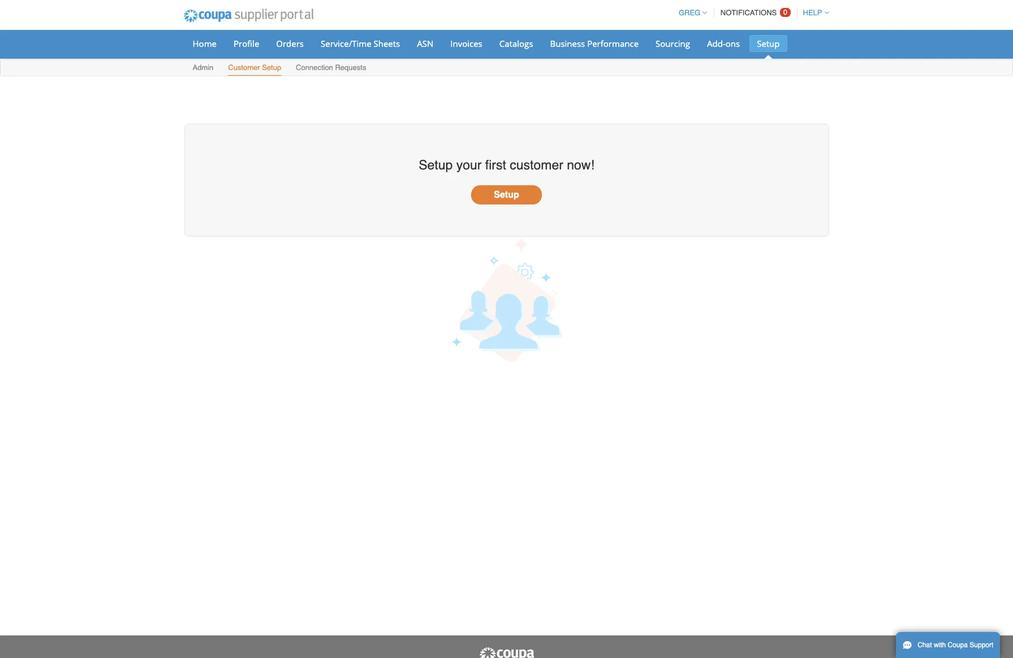 Task type: describe. For each thing, give the bounding box(es) containing it.
ons
[[726, 38, 740, 49]]

sheets
[[374, 38, 400, 49]]

add-
[[707, 38, 726, 49]]

chat with coupa support
[[918, 642, 993, 650]]

orders
[[276, 38, 304, 49]]

asn link
[[410, 35, 441, 52]]

connection requests
[[296, 63, 366, 72]]

customer
[[510, 158, 563, 172]]

setup left the your
[[419, 158, 453, 172]]

chat with coupa support button
[[896, 633, 1000, 659]]

customer setup
[[228, 63, 281, 72]]

greg
[[679, 8, 700, 17]]

navigation containing notifications 0
[[674, 2, 829, 24]]

0 horizontal spatial coupa supplier portal image
[[176, 2, 321, 30]]

requests
[[335, 63, 366, 72]]

notifications 0
[[721, 8, 787, 17]]

add-ons
[[707, 38, 740, 49]]

help
[[803, 8, 822, 17]]

greg link
[[674, 8, 707, 17]]

setup down notifications 0
[[757, 38, 780, 49]]

business performance link
[[543, 35, 646, 52]]

coupa
[[948, 642, 968, 650]]

profile link
[[226, 35, 267, 52]]

service/time sheets
[[321, 38, 400, 49]]

setup your first customer now!
[[419, 158, 594, 172]]

orders link
[[269, 35, 311, 52]]

your
[[456, 158, 482, 172]]

support
[[970, 642, 993, 650]]

help link
[[798, 8, 829, 17]]

0
[[783, 8, 787, 16]]

customer setup link
[[228, 61, 282, 76]]



Task type: vqa. For each thing, say whether or not it's contained in the screenshot.
* Last Name
no



Task type: locate. For each thing, give the bounding box(es) containing it.
1 horizontal spatial coupa supplier portal image
[[478, 648, 535, 659]]

asn
[[417, 38, 433, 49]]

catalogs link
[[492, 35, 540, 52]]

invoices
[[450, 38, 482, 49]]

service/time
[[321, 38, 371, 49]]

home
[[193, 38, 217, 49]]

home link
[[185, 35, 224, 52]]

setup link
[[750, 35, 787, 52]]

1 vertical spatial coupa supplier portal image
[[478, 648, 535, 659]]

sourcing
[[656, 38, 690, 49]]

business
[[550, 38, 585, 49]]

catalogs
[[499, 38, 533, 49]]

first
[[485, 158, 506, 172]]

with
[[934, 642, 946, 650]]

sourcing link
[[648, 35, 697, 52]]

service/time sheets link
[[313, 35, 407, 52]]

profile
[[234, 38, 259, 49]]

invoices link
[[443, 35, 490, 52]]

setup right the customer
[[262, 63, 281, 72]]

admin link
[[192, 61, 214, 76]]

0 vertical spatial coupa supplier portal image
[[176, 2, 321, 30]]

add-ons link
[[700, 35, 747, 52]]

customer
[[228, 63, 260, 72]]

business performance
[[550, 38, 639, 49]]

setup inside 'button'
[[494, 190, 519, 200]]

navigation
[[674, 2, 829, 24]]

now!
[[567, 158, 594, 172]]

connection
[[296, 63, 333, 72]]

setup down setup your first customer now!
[[494, 190, 519, 200]]

setup
[[757, 38, 780, 49], [262, 63, 281, 72], [419, 158, 453, 172], [494, 190, 519, 200]]

coupa supplier portal image
[[176, 2, 321, 30], [478, 648, 535, 659]]

connection requests link
[[295, 61, 367, 76]]

chat
[[918, 642, 932, 650]]

notifications
[[721, 8, 777, 17]]

performance
[[587, 38, 639, 49]]

admin
[[193, 63, 213, 72]]

setup button
[[471, 186, 542, 205]]



